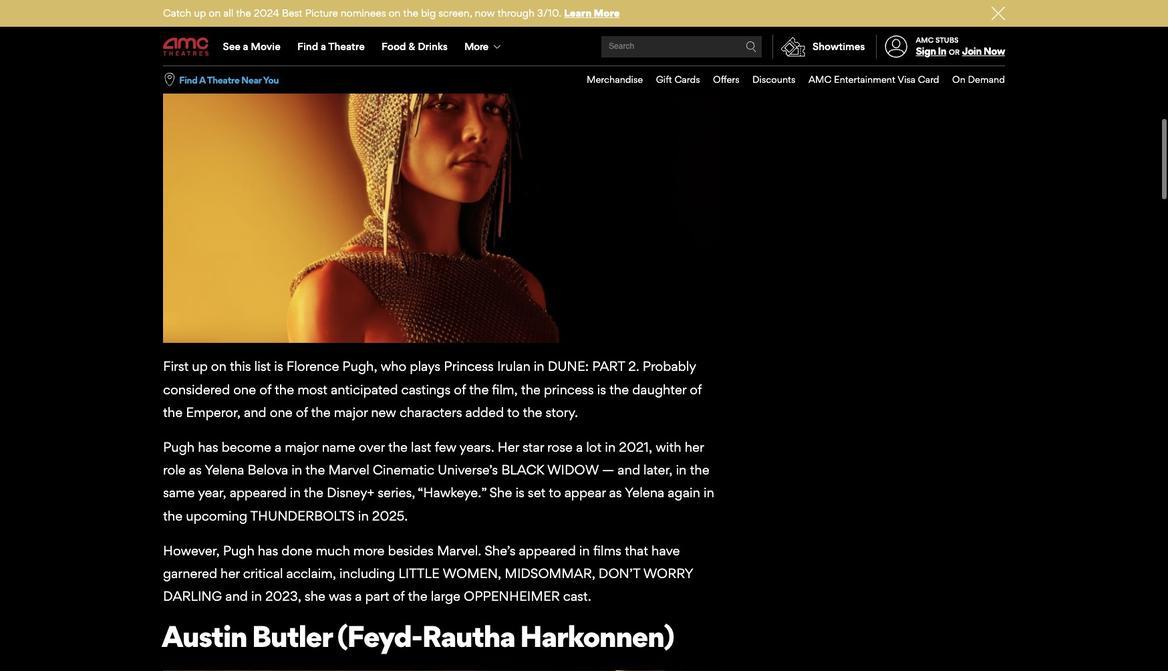 Task type: locate. For each thing, give the bounding box(es) containing it.
0 vertical spatial her
[[685, 439, 704, 455]]

1 vertical spatial to
[[549, 485, 561, 501]]

2.
[[628, 359, 640, 375]]

as down —
[[609, 485, 622, 501]]

the down "name"
[[306, 462, 325, 478]]

name
[[322, 439, 355, 455]]

theatre down nominees
[[328, 40, 365, 53]]

princess
[[444, 359, 494, 375]]

films
[[593, 543, 622, 559]]

story.
[[546, 404, 578, 420]]

2 vertical spatial is
[[516, 485, 525, 501]]

through
[[498, 7, 535, 19]]

0 vertical spatial more
[[594, 7, 620, 19]]

of down most on the left of the page
[[296, 404, 308, 420]]

to
[[507, 404, 520, 420], [549, 485, 561, 501]]

0 vertical spatial amc
[[916, 35, 934, 45]]

is right the list
[[274, 359, 283, 375]]

up inside first up on this list is florence pugh, who plays princess irulan in dune: part 2. probably considered one of the most anticipated castings of the film, the princess is the daughter of the emperor, and one of the major new characters added to the story.
[[192, 359, 208, 375]]

has up critical
[[258, 543, 278, 559]]

0 vertical spatial appeared
[[230, 485, 287, 501]]

theatre right a
[[207, 74, 240, 85]]

picture
[[305, 7, 338, 19]]

has inside however, pugh has done much more besides marvel. she's appeared in films that have garnered her critical acclaim, including little women, midsommar, don't worry darling and in 2023, she was a part of the large oppenheimer cast.
[[258, 543, 278, 559]]

gift cards
[[656, 74, 700, 85]]

submit search icon image
[[746, 41, 757, 52]]

now
[[475, 7, 495, 19]]

series,
[[378, 485, 415, 501]]

1 horizontal spatial her
[[685, 439, 704, 455]]

and up become
[[244, 404, 266, 420]]

and right —
[[618, 462, 640, 478]]

major
[[334, 404, 368, 420], [285, 439, 319, 455]]

0 vertical spatial find
[[297, 40, 318, 53]]

0 vertical spatial has
[[198, 439, 218, 455]]

on demand
[[953, 74, 1005, 85]]

added
[[466, 404, 504, 420]]

1 horizontal spatial to
[[549, 485, 561, 501]]

on left all
[[209, 7, 221, 19]]

learn
[[564, 7, 592, 19]]

appeared down "belova" at left bottom
[[230, 485, 287, 501]]

find inside menu
[[297, 40, 318, 53]]

lot
[[586, 439, 602, 455]]

2025.
[[372, 508, 408, 524]]

thunderbolts
[[250, 508, 355, 524]]

theatre inside menu
[[328, 40, 365, 53]]

up right catch
[[194, 7, 206, 19]]

again
[[668, 485, 700, 501]]

0 horizontal spatial amc
[[809, 74, 832, 85]]

appeared
[[230, 485, 287, 501], [519, 543, 576, 559]]

little
[[399, 565, 440, 582]]

gift
[[656, 74, 672, 85]]

a
[[243, 40, 248, 53], [321, 40, 326, 53], [275, 439, 282, 455], [576, 439, 583, 455], [355, 588, 362, 604]]

have
[[652, 543, 680, 559]]

few
[[435, 439, 457, 455]]

0 vertical spatial up
[[194, 7, 206, 19]]

yelena up year,
[[205, 462, 244, 478]]

in right irulan
[[534, 359, 545, 375]]

she
[[305, 588, 326, 604]]

menu
[[163, 28, 1005, 66], [574, 66, 1005, 93]]

pugh up critical
[[223, 543, 255, 559]]

1 vertical spatial menu
[[574, 66, 1005, 93]]

0 horizontal spatial find
[[179, 74, 198, 85]]

1 horizontal spatial as
[[609, 485, 622, 501]]

and inside the pugh has become a major name over the last few years. her star rose a lot in 2021, with her role as yelena belova in the marvel cinematic universe's black widow — and later, in the same year, appeared in the disney+ series, "hawkeye." she is set to appear as yelena again in the upcoming thunderbolts in 2025.
[[618, 462, 640, 478]]

is down 'part'
[[597, 381, 606, 397]]

offers link
[[700, 66, 740, 93]]

her left critical
[[221, 565, 240, 582]]

0 vertical spatial is
[[274, 359, 283, 375]]

1 vertical spatial one
[[270, 404, 293, 420]]

to inside first up on this list is florence pugh, who plays princess irulan in dune: part 2. probably considered one of the most anticipated castings of the film, the princess is the daughter of the emperor, and one of the major new characters added to the story.
[[507, 404, 520, 420]]

0 vertical spatial theatre
[[328, 40, 365, 53]]

has
[[198, 439, 218, 455], [258, 543, 278, 559]]

0 vertical spatial as
[[189, 462, 202, 478]]

0 horizontal spatial has
[[198, 439, 218, 455]]

the right film, at bottom left
[[521, 381, 541, 397]]

women,
[[443, 565, 502, 582]]

characters
[[400, 404, 462, 420]]

find inside button
[[179, 74, 198, 85]]

0 horizontal spatial to
[[507, 404, 520, 420]]

one down this
[[233, 381, 256, 397]]

a
[[199, 74, 205, 85]]

"hawkeye."
[[418, 485, 486, 501]]

find left a
[[179, 74, 198, 85]]

including
[[340, 565, 395, 582]]

1 vertical spatial as
[[609, 485, 622, 501]]

and
[[244, 404, 266, 420], [618, 462, 640, 478], [225, 588, 248, 604]]

1 vertical spatial more
[[465, 40, 488, 53]]

upcoming
[[186, 508, 247, 524]]

1 horizontal spatial pugh
[[223, 543, 255, 559]]

find for find a theatre
[[297, 40, 318, 53]]

1 horizontal spatial has
[[258, 543, 278, 559]]

amc inside amc entertainment visa card link
[[809, 74, 832, 85]]

and inside first up on this list is florence pugh, who plays princess irulan in dune: part 2. probably considered one of the most anticipated castings of the film, the princess is the daughter of the emperor, and one of the major new characters added to the story.
[[244, 404, 266, 420]]

the up thunderbolts
[[304, 485, 324, 501]]

amc inside amc stubs sign in or join now
[[916, 35, 934, 45]]

in left films
[[579, 543, 590, 559]]

0 horizontal spatial theatre
[[207, 74, 240, 85]]

a right was
[[355, 588, 362, 604]]

the down considered
[[163, 404, 183, 420]]

that
[[625, 543, 648, 559]]

on right nominees
[[389, 7, 401, 19]]

in
[[938, 45, 947, 58]]

of right part
[[393, 588, 405, 604]]

cast.
[[563, 588, 591, 604]]

amc down showtimes link
[[809, 74, 832, 85]]

on for florence
[[211, 359, 227, 375]]

major inside the pugh has become a major name over the last few years. her star rose a lot in 2021, with her role as yelena belova in the marvel cinematic universe's black widow — and later, in the same year, appeared in the disney+ series, "hawkeye." she is set to appear as yelena again in the upcoming thunderbolts in 2025.
[[285, 439, 319, 455]]

&
[[409, 40, 415, 53]]

1 vertical spatial is
[[597, 381, 606, 397]]

1 vertical spatial and
[[618, 462, 640, 478]]

large
[[431, 588, 461, 604]]

1 vertical spatial yelena
[[625, 485, 665, 501]]

best
[[282, 7, 303, 19]]

now
[[984, 45, 1005, 58]]

1 vertical spatial amc
[[809, 74, 832, 85]]

the left last
[[388, 439, 408, 455]]

up up considered
[[192, 359, 208, 375]]

sign in button
[[916, 45, 947, 58]]

1 horizontal spatial major
[[334, 404, 368, 420]]

1 vertical spatial has
[[258, 543, 278, 559]]

pugh up role
[[163, 439, 195, 455]]

1 vertical spatial appeared
[[519, 543, 576, 559]]

as
[[189, 462, 202, 478], [609, 485, 622, 501]]

pugh,
[[342, 359, 377, 375]]

cards
[[675, 74, 700, 85]]

widow
[[547, 462, 599, 478]]

major down anticipated
[[334, 404, 368, 420]]

menu down showtimes image
[[574, 66, 1005, 93]]

besides
[[388, 543, 434, 559]]

0 vertical spatial yelena
[[205, 462, 244, 478]]

2 vertical spatial and
[[225, 588, 248, 604]]

more down now
[[465, 40, 488, 53]]

years.
[[460, 439, 494, 455]]

find a theatre near you
[[179, 74, 279, 85]]

0 horizontal spatial her
[[221, 565, 240, 582]]

her right with
[[685, 439, 704, 455]]

the down 'part'
[[610, 381, 629, 397]]

a left lot
[[576, 439, 583, 455]]

to right set
[[549, 485, 561, 501]]

the down most on the left of the page
[[311, 404, 331, 420]]

part
[[365, 588, 389, 604]]

new
[[371, 404, 396, 420]]

1 horizontal spatial yelena
[[625, 485, 665, 501]]

the left story.
[[523, 404, 542, 420]]

in down critical
[[251, 588, 262, 604]]

on inside first up on this list is florence pugh, who plays princess irulan in dune: part 2. probably considered one of the most anticipated castings of the film, the princess is the daughter of the emperor, and one of the major new characters added to the story.
[[211, 359, 227, 375]]

princess
[[544, 381, 594, 397]]

1 vertical spatial find
[[179, 74, 198, 85]]

pugh has become a major name over the last few years. her star rose a lot in 2021, with her role as yelena belova in the marvel cinematic universe's black widow — and later, in the same year, appeared in the disney+ series, "hawkeye." she is set to appear as yelena again in the upcoming thunderbolts in 2025.
[[163, 439, 714, 524]]

appeared up the midsommar,
[[519, 543, 576, 559]]

however,
[[163, 543, 220, 559]]

0 vertical spatial pugh
[[163, 439, 195, 455]]

1 vertical spatial pugh
[[223, 543, 255, 559]]

theatre for a
[[328, 40, 365, 53]]

0 vertical spatial one
[[233, 381, 256, 397]]

card
[[918, 74, 940, 85]]

0 horizontal spatial one
[[233, 381, 256, 397]]

midsommar,
[[505, 565, 596, 582]]

the up the added
[[469, 381, 489, 397]]

1 vertical spatial major
[[285, 439, 319, 455]]

menu down learn
[[163, 28, 1005, 66]]

1 horizontal spatial one
[[270, 404, 293, 420]]

0 horizontal spatial pugh
[[163, 439, 195, 455]]

see a movie
[[223, 40, 281, 53]]

0 vertical spatial major
[[334, 404, 368, 420]]

the down "little"
[[408, 588, 428, 604]]

has down emperor,
[[198, 439, 218, 455]]

0 vertical spatial and
[[244, 404, 266, 420]]

to down film, at bottom left
[[507, 404, 520, 420]]

major left "name"
[[285, 439, 319, 455]]

find down picture
[[297, 40, 318, 53]]

0 horizontal spatial more
[[465, 40, 488, 53]]

1 vertical spatial theatre
[[207, 74, 240, 85]]

search the AMC website text field
[[607, 42, 746, 52]]

the
[[236, 7, 251, 19], [403, 7, 418, 19], [275, 381, 294, 397], [469, 381, 489, 397], [521, 381, 541, 397], [610, 381, 629, 397], [163, 404, 183, 420], [311, 404, 331, 420], [523, 404, 542, 420], [388, 439, 408, 455], [306, 462, 325, 478], [690, 462, 710, 478], [304, 485, 324, 501], [163, 508, 183, 524], [408, 588, 428, 604]]

up
[[194, 7, 206, 19], [192, 359, 208, 375]]

the right all
[[236, 7, 251, 19]]

theatre inside button
[[207, 74, 240, 85]]

on demand link
[[940, 66, 1005, 93]]

food & drinks link
[[373, 28, 456, 66]]

to inside the pugh has become a major name over the last few years. her star rose a lot in 2021, with her role as yelena belova in the marvel cinematic universe's black widow — and later, in the same year, appeared in the disney+ series, "hawkeye." she is set to appear as yelena again in the upcoming thunderbolts in 2025.
[[549, 485, 561, 501]]

on left this
[[211, 359, 227, 375]]

—
[[602, 462, 615, 478]]

0 horizontal spatial is
[[274, 359, 283, 375]]

cookie consent banner dialog
[[0, 635, 1168, 671]]

star
[[523, 439, 544, 455]]

see a movie link
[[215, 28, 289, 66]]

1 vertical spatial her
[[221, 565, 240, 582]]

marvel
[[328, 462, 370, 478]]

1 horizontal spatial find
[[297, 40, 318, 53]]

yelena down 'later,' at the bottom right of page
[[625, 485, 665, 501]]

appeared inside however, pugh has done much more besides marvel. she's appeared in films that have garnered her critical acclaim, including little women, midsommar, don't worry darling and in 2023, she was a part of the large oppenheimer cast.
[[519, 543, 576, 559]]

major inside first up on this list is florence pugh, who plays princess irulan in dune: part 2. probably considered one of the most anticipated castings of the film, the princess is the daughter of the emperor, and one of the major new characters added to the story.
[[334, 404, 368, 420]]

as right role
[[189, 462, 202, 478]]

food & drinks
[[382, 40, 448, 53]]

0 horizontal spatial major
[[285, 439, 319, 455]]

0 horizontal spatial appeared
[[230, 485, 287, 501]]

amc up sign
[[916, 35, 934, 45]]

1 horizontal spatial amc
[[916, 35, 934, 45]]

amc logo image
[[163, 38, 210, 56], [163, 38, 210, 56]]

daughter
[[632, 381, 687, 397]]

1 horizontal spatial is
[[516, 485, 525, 501]]

1 vertical spatial up
[[192, 359, 208, 375]]

this
[[230, 359, 251, 375]]

learn more link
[[564, 7, 620, 19]]

find a theatre near you button
[[179, 73, 279, 86]]

later,
[[644, 462, 673, 478]]

0 vertical spatial to
[[507, 404, 520, 420]]

in up thunderbolts
[[290, 485, 301, 501]]

her inside the pugh has become a major name over the last few years. her star rose a lot in 2021, with her role as yelena belova in the marvel cinematic universe's black widow — and later, in the same year, appeared in the disney+ series, "hawkeye." she is set to appear as yelena again in the upcoming thunderbolts in 2025.
[[685, 439, 704, 455]]

0 vertical spatial menu
[[163, 28, 1005, 66]]

and down critical
[[225, 588, 248, 604]]

done
[[282, 543, 312, 559]]

in right again
[[704, 485, 714, 501]]

1 horizontal spatial theatre
[[328, 40, 365, 53]]

more right learn
[[594, 7, 620, 19]]

is left set
[[516, 485, 525, 501]]

1 horizontal spatial appeared
[[519, 543, 576, 559]]

one up become
[[270, 404, 293, 420]]



Task type: describe. For each thing, give the bounding box(es) containing it.
part
[[592, 359, 625, 375]]

pugh inside however, pugh has done much more besides marvel. she's appeared in films that have garnered her critical acclaim, including little women, midsommar, don't worry darling and in 2023, she was a part of the large oppenheimer cast.
[[223, 543, 255, 559]]

the inside however, pugh has done much more besides marvel. she's appeared in films that have garnered her critical acclaim, including little women, midsommar, don't worry darling and in 2023, she was a part of the large oppenheimer cast.
[[408, 588, 428, 604]]

find for find a theatre near you
[[179, 74, 198, 85]]

discounts
[[753, 74, 796, 85]]

2023,
[[265, 588, 301, 604]]

the left most on the left of the page
[[275, 381, 294, 397]]

a up "belova" at left bottom
[[275, 439, 282, 455]]

2021,
[[619, 439, 653, 455]]

rautha
[[422, 619, 515, 655]]

appear
[[565, 485, 606, 501]]

2024
[[254, 7, 279, 19]]

gift cards link
[[643, 66, 700, 93]]

austin
[[162, 619, 247, 655]]

over
[[359, 439, 385, 455]]

amc for sign
[[916, 35, 934, 45]]

menu containing more
[[163, 28, 1005, 66]]

don't
[[599, 565, 640, 582]]

is inside the pugh has become a major name over the last few years. her star rose a lot in 2021, with her role as yelena belova in the marvel cinematic universe's black widow — and later, in the same year, appeared in the disney+ series, "hawkeye." she is set to appear as yelena again in the upcoming thunderbolts in 2025.
[[516, 485, 525, 501]]

amc for visa
[[809, 74, 832, 85]]

entertainment
[[834, 74, 896, 85]]

of down princess
[[454, 381, 466, 397]]

merchandise
[[587, 74, 643, 85]]

austin butler (feyd-rautha harkonnen)
[[162, 619, 674, 655]]

up for catch
[[194, 7, 206, 19]]

up for first
[[192, 359, 208, 375]]

much
[[316, 543, 350, 559]]

she
[[490, 485, 512, 501]]

has inside the pugh has become a major name over the last few years. her star rose a lot in 2021, with her role as yelena belova in the marvel cinematic universe's black widow — and later, in the same year, appeared in the disney+ series, "hawkeye." she is set to appear as yelena again in the upcoming thunderbolts in 2025.
[[198, 439, 218, 455]]

her
[[498, 439, 519, 455]]

more inside button
[[465, 40, 488, 53]]

of inside however, pugh has done much more besides marvel. she's appeared in films that have garnered her critical acclaim, including little women, midsommar, don't worry darling and in 2023, she was a part of the large oppenheimer cast.
[[393, 588, 405, 604]]

all
[[223, 7, 233, 19]]

find a theatre
[[297, 40, 365, 53]]

merchandise link
[[574, 66, 643, 93]]

of down probably
[[690, 381, 702, 397]]

the down same
[[163, 508, 183, 524]]

food
[[382, 40, 406, 53]]

role
[[163, 462, 186, 478]]

user profile image
[[878, 36, 915, 58]]

was
[[329, 588, 352, 604]]

the up again
[[690, 462, 710, 478]]

irulan
[[497, 359, 531, 375]]

amc entertainment visa card
[[809, 74, 940, 85]]

plays
[[410, 359, 441, 375]]

nominees
[[341, 7, 386, 19]]

or
[[949, 48, 960, 57]]

pugh inside the pugh has become a major name over the last few years. her star rose a lot in 2021, with her role as yelena belova in the marvel cinematic universe's black widow — and later, in the same year, appeared in the disney+ series, "hawkeye." she is set to appear as yelena again in the upcoming thunderbolts in 2025.
[[163, 439, 195, 455]]

0 horizontal spatial as
[[189, 462, 202, 478]]

demand
[[968, 74, 1005, 85]]

more button
[[456, 28, 512, 66]]

set
[[528, 485, 546, 501]]

in right "belova" at left bottom
[[292, 462, 302, 478]]

however, pugh has done much more besides marvel. she's appeared in films that have garnered her critical acclaim, including little women, midsommar, don't worry darling and in 2023, she was a part of the large oppenheimer cast.
[[163, 543, 693, 604]]

same
[[163, 485, 195, 501]]

0 horizontal spatial yelena
[[205, 462, 244, 478]]

probably
[[643, 359, 696, 375]]

film,
[[492, 381, 518, 397]]

universe's
[[438, 462, 498, 478]]

garnered
[[163, 565, 217, 582]]

in down disney+ in the left of the page
[[358, 508, 369, 524]]

join
[[962, 45, 982, 58]]

a right see
[[243, 40, 248, 53]]

her inside however, pugh has done much more besides marvel. she's appeared in films that have garnered her critical acclaim, including little women, midsommar, don't worry darling and in 2023, she was a part of the large oppenheimer cast.
[[221, 565, 240, 582]]

catch up on all the 2024 best picture nominees on the big screen, now through 3/10. learn more
[[163, 7, 620, 19]]

showtimes link
[[773, 35, 865, 59]]

cinematic
[[373, 462, 435, 478]]

theatre for a
[[207, 74, 240, 85]]

acclaim,
[[286, 565, 336, 582]]

castings
[[401, 381, 451, 397]]

most
[[298, 381, 328, 397]]

more
[[354, 543, 385, 559]]

discounts link
[[740, 66, 796, 93]]

catch
[[163, 7, 191, 19]]

1 horizontal spatial more
[[594, 7, 620, 19]]

of down the list
[[259, 381, 271, 397]]

a inside however, pugh has done much more besides marvel. she's appeared in films that have garnered her critical acclaim, including little women, midsommar, don't worry darling and in 2023, she was a part of the large oppenheimer cast.
[[355, 588, 362, 604]]

florence
[[287, 359, 339, 375]]

amc stubs sign in or join now
[[916, 35, 1005, 58]]

menu containing merchandise
[[574, 66, 1005, 93]]

in inside first up on this list is florence pugh, who plays princess irulan in dune: part 2. probably considered one of the most anticipated castings of the film, the princess is the daughter of the emperor, and one of the major new characters added to the story.
[[534, 359, 545, 375]]

see
[[223, 40, 241, 53]]

sign in or join amc stubs element
[[876, 28, 1005, 66]]

with
[[656, 439, 682, 455]]

a down picture
[[321, 40, 326, 53]]

amc entertainment visa card link
[[796, 66, 940, 93]]

on for best
[[209, 7, 221, 19]]

showtimes
[[813, 40, 865, 53]]

first
[[163, 359, 189, 375]]

in right lot
[[605, 439, 616, 455]]

become
[[222, 439, 271, 455]]

and inside however, pugh has done much more besides marvel. she's appeared in films that have garnered her critical acclaim, including little women, midsommar, don't worry darling and in 2023, she was a part of the large oppenheimer cast.
[[225, 588, 248, 604]]

appeared inside the pugh has become a major name over the last few years. her star rose a lot in 2021, with her role as yelena belova in the marvel cinematic universe's black widow — and later, in the same year, appeared in the disney+ series, "hawkeye." she is set to appear as yelena again in the upcoming thunderbolts in 2025.
[[230, 485, 287, 501]]

the left big
[[403, 7, 418, 19]]

sign
[[916, 45, 936, 58]]

who
[[381, 359, 407, 375]]

find a theatre link
[[289, 28, 373, 66]]

offers
[[713, 74, 740, 85]]

screen,
[[439, 7, 472, 19]]

(feyd-
[[337, 619, 422, 655]]

showtimes image
[[773, 35, 813, 59]]

marvel.
[[437, 543, 482, 559]]

movie
[[251, 40, 281, 53]]

2 horizontal spatial is
[[597, 381, 606, 397]]

rose
[[547, 439, 573, 455]]

join now button
[[962, 45, 1005, 58]]

dune:
[[548, 359, 589, 375]]

in up again
[[676, 462, 687, 478]]

list
[[254, 359, 271, 375]]



Task type: vqa. For each thing, say whether or not it's contained in the screenshot.
"up"
yes



